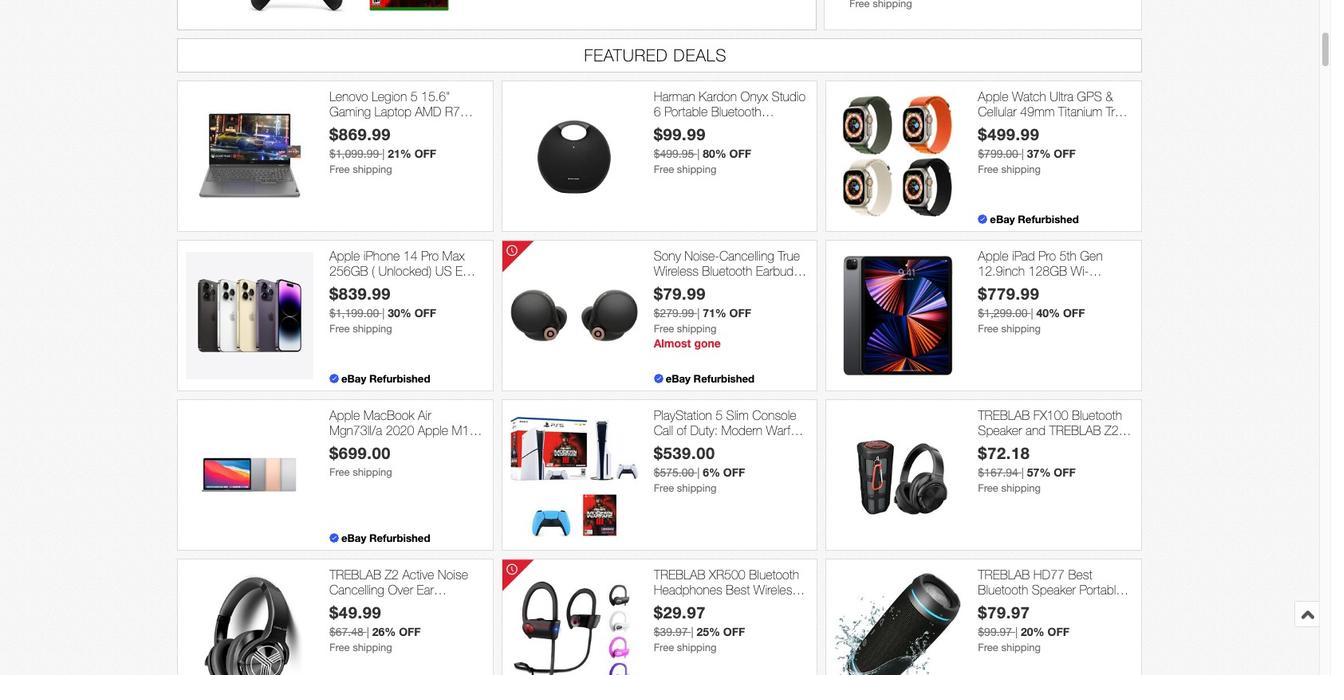 Task type: describe. For each thing, give the bounding box(es) containing it.
free for $539.00
[[654, 483, 674, 495]]

amd
[[415, 105, 442, 119]]

off for $779.99
[[1063, 306, 1085, 320]]

apple watch ultra gps & cellular 49mm titanium trail alpine loop ocean excellent
[[978, 89, 1131, 134]]

bluetooth inside treblab z2 active noise cancelling over ear headphones bluetooth wireless aptx
[[402, 598, 452, 613]]

512gb inside lenovo legion 5 15.6" gaming laptop amd r7 7735hs rtx 4060 16gb ram 512gb ssd
[[359, 135, 398, 149]]

(unlocked)
[[1037, 279, 1093, 294]]

$539.00 $575.00 | 6% off free shipping
[[654, 444, 745, 495]]

$539.00
[[654, 444, 715, 463]]

shipping for $79.99
[[677, 323, 717, 335]]

ebay refurbished up the macbook
[[341, 372, 430, 385]]

slim
[[726, 408, 749, 423]]

speaker inside harman kardon onyx studio 6 portable bluetooth speaker - black
[[654, 120, 698, 134]]

wireless inside treblab z2 active noise cancelling over ear headphones bluetooth wireless aptx
[[329, 614, 374, 628]]

4060
[[403, 120, 432, 134]]

air
[[418, 408, 431, 423]]

$29.97
[[654, 603, 706, 622]]

ssd inside lenovo legion 5 15.6" gaming laptop amd r7 7735hs rtx 4060 16gb ram 512gb ssd
[[401, 135, 426, 149]]

waterproof
[[654, 614, 712, 628]]

| for $49.99
[[367, 626, 369, 639]]

treblab for $79.97
[[978, 568, 1030, 582]]

z2 inside treblab z2 active noise cancelling over ear headphones bluetooth wireless aptx
[[385, 568, 399, 582]]

25%
[[697, 626, 720, 639]]

r7
[[445, 105, 460, 119]]

pro inside apple iphone 14 pro max 256gb ( unlocked)  us e sim - excellent
[[421, 249, 439, 263]]

free for $29.97
[[654, 642, 674, 654]]

studio
[[772, 89, 806, 104]]

apple down air
[[418, 424, 448, 438]]

speaker inside treblab fx100 bluetooth speaker and treblab z2 over ear workout headphones
[[978, 424, 1022, 438]]

harman kardon onyx studio 6 portable bluetooth speaker - black
[[654, 89, 806, 134]]

max
[[442, 249, 465, 263]]

cellular
[[978, 105, 1017, 119]]

over inside treblab fx100 bluetooth speaker and treblab z2 over ear workout headphones
[[978, 439, 1004, 453]]

refurbished down gone
[[694, 372, 755, 385]]

of
[[677, 424, 687, 438]]

treblab fx100 bluetooth speaker and treblab z2 over ear workout headphones
[[978, 408, 1122, 469]]

wf-
[[654, 279, 676, 294]]

wi-
[[1071, 264, 1089, 278]]

shipping for $499.99
[[1001, 164, 1041, 176]]

2021-
[[1097, 279, 1130, 294]]

headphones inside "treblab xr500 bluetooth headphones best wireless sports earbuds ipx7 waterproof"
[[654, 583, 722, 598]]

gray
[[1017, 295, 1041, 309]]

modern
[[722, 424, 763, 438]]

waterproof
[[978, 614, 1059, 628]]

13.3"
[[329, 454, 358, 469]]

treblab for $72.18
[[978, 408, 1030, 423]]

| for $79.99
[[697, 307, 700, 320]]

free for $72.18
[[978, 483, 999, 495]]

ebay up ipad
[[990, 213, 1015, 226]]

shipping for $79.97
[[1001, 642, 1041, 654]]

$1,099.99
[[329, 148, 379, 161]]

| for $779.99
[[1031, 307, 1034, 320]]

14
[[403, 249, 418, 263]]

apple ipad pro 5th gen 12.9inch 128gb wi- fi+cellular (unlocked) 2021- space gray
[[978, 249, 1130, 309]]

ebay refurbished up 'active'
[[341, 532, 430, 545]]

apple for $499.99
[[978, 89, 1009, 104]]

wireless inside sony noise-cancelling true wireless bluetooth earbuds wf-1000xm4 - black
[[654, 264, 699, 278]]

alpine
[[978, 120, 1010, 134]]

| for $839.99
[[382, 307, 385, 320]]

excellent for $839.99
[[361, 279, 408, 294]]

black inside sony noise-cancelling true wireless bluetooth earbuds wf-1000xm4 - black
[[741, 279, 770, 294]]

call
[[654, 424, 673, 438]]

noise
[[438, 568, 468, 582]]

| for $79.97
[[1016, 626, 1018, 639]]

treblab xr500 bluetooth headphones best wireless sports earbuds ipx7 waterproof link
[[654, 568, 809, 628]]

gps
[[1077, 89, 1102, 104]]

off for $29.97
[[723, 626, 745, 639]]

mgn73ll/a
[[329, 424, 382, 438]]

apple watch ultra gps & cellular 49mm titanium trail alpine loop ocean excellent link
[[978, 89, 1134, 134]]

512gb inside apple macbook air mgn73ll/a 2020 apple m1 chip 8cpu/8gpu 8gb 13.3" 512gb ssd
[[362, 454, 401, 469]]

pro inside apple ipad pro 5th gen 12.9inch 128gb wi- fi+cellular (unlocked) 2021- space gray
[[1039, 249, 1056, 263]]

gaming
[[329, 105, 371, 119]]

legion
[[372, 89, 407, 104]]

best inside "treblab xr500 bluetooth headphones best wireless sports earbuds ipx7 waterproof"
[[726, 583, 750, 598]]

off for $499.99
[[1054, 147, 1076, 161]]

sony noise-cancelling true wireless bluetooth earbuds wf-1000xm4 - black link
[[654, 249, 809, 294]]

$79.97
[[978, 603, 1030, 622]]

free for $79.99
[[654, 323, 674, 335]]

m1
[[452, 424, 469, 438]]

fx100
[[1034, 408, 1069, 423]]

hd77
[[1034, 568, 1065, 582]]

$499.95
[[654, 148, 694, 161]]

treblab hd77 best bluetooth speaker portable wireless 25w loud stereo waterproof
[[978, 568, 1126, 628]]

$79.99
[[654, 284, 706, 303]]

treblab hd77 best bluetooth speaker portable wireless 25w loud stereo waterproof link
[[978, 568, 1134, 628]]

+
[[705, 439, 712, 453]]

$499.99 $799.00 | 37% off free shipping
[[978, 125, 1076, 176]]

free for $499.99
[[978, 164, 999, 176]]

free for $79.97
[[978, 642, 999, 654]]

sim
[[329, 279, 350, 294]]

shipping for $539.00
[[677, 483, 717, 495]]

| for $869.99
[[382, 148, 385, 161]]

watch
[[1012, 89, 1046, 104]]

$39.97
[[654, 626, 688, 639]]

$499.99
[[978, 125, 1040, 144]]

$79.97 $99.97 | 20% off free shipping
[[978, 603, 1070, 654]]

sony noise-cancelling true wireless bluetooth earbuds wf-1000xm4 - black
[[654, 249, 800, 294]]

- inside harman kardon onyx studio 6 portable bluetooth speaker - black
[[701, 120, 706, 134]]

6
[[654, 105, 661, 119]]

refurbished up 'active'
[[369, 532, 430, 545]]

8cpu/8gpu
[[358, 439, 427, 453]]

off for $869.99
[[415, 147, 436, 161]]

bluetooth inside "treblab xr500 bluetooth headphones best wireless sports earbuds ipx7 waterproof"
[[749, 568, 799, 582]]

e
[[456, 264, 463, 278]]

bluetooth inside sony noise-cancelling true wireless bluetooth earbuds wf-1000xm4 - black
[[702, 264, 752, 278]]

playstation 5 slim console call of duty: modern warfare iii bundle + playstation
[[654, 408, 807, 453]]

portable for $99.99
[[665, 105, 708, 119]]

harman kardon onyx studio 6 portable bluetooth speaker - black link
[[654, 89, 809, 134]]

macbook
[[364, 408, 415, 423]]

$99.99
[[654, 125, 706, 144]]

us
[[435, 264, 452, 278]]

lenovo
[[329, 89, 368, 104]]

ultra
[[1050, 89, 1074, 104]]

treblab z2 active noise cancelling over ear headphones bluetooth wireless aptx link
[[329, 568, 485, 628]]

rtx
[[378, 120, 400, 134]]

fi+cellular
[[978, 279, 1033, 294]]

aptx
[[378, 614, 402, 628]]

$1,199.00
[[329, 307, 379, 320]]

ebay refurbished up ipad
[[990, 213, 1079, 226]]

free inside the $699.00 free shipping
[[329, 467, 350, 479]]

ear inside treblab fx100 bluetooth speaker and treblab z2 over ear workout headphones
[[1007, 439, 1024, 453]]

20%
[[1021, 626, 1045, 639]]

console
[[752, 408, 797, 423]]



Task type: locate. For each thing, give the bounding box(es) containing it.
speaker inside treblab hd77 best bluetooth speaker portable wireless 25w loud stereo waterproof
[[1032, 583, 1076, 598]]

free inside $499.99 $799.00 | 37% off free shipping
[[978, 164, 999, 176]]

0 horizontal spatial headphones
[[329, 598, 398, 613]]

loop
[[1014, 120, 1041, 134]]

shipping down 20%
[[1001, 642, 1041, 654]]

0 vertical spatial playstation
[[654, 408, 712, 423]]

free for $99.99
[[654, 164, 674, 176]]

ipad
[[1012, 249, 1035, 263]]

1 horizontal spatial over
[[978, 439, 1004, 453]]

trail
[[1106, 105, 1126, 119]]

over
[[978, 439, 1004, 453], [388, 583, 413, 598]]

$167.94
[[978, 467, 1019, 480]]

bluetooth down the onyx
[[711, 105, 762, 119]]

1 vertical spatial ssd
[[404, 454, 429, 469]]

1 vertical spatial speaker
[[978, 424, 1022, 438]]

1 horizontal spatial earbuds
[[756, 264, 800, 278]]

| for $539.00
[[697, 467, 700, 480]]

headphones up aptx
[[329, 598, 398, 613]]

off right 26%
[[399, 626, 421, 639]]

headphones inside treblab z2 active noise cancelling over ear headphones bluetooth wireless aptx
[[329, 598, 398, 613]]

cancelling
[[719, 249, 775, 263], [329, 583, 384, 598]]

ram
[[329, 135, 355, 149]]

wireless up waterproof
[[978, 598, 1023, 613]]

wireless inside treblab hd77 best bluetooth speaker portable wireless 25w loud stereo waterproof
[[978, 598, 1023, 613]]

bluetooth inside treblab fx100 bluetooth speaker and treblab z2 over ear workout headphones
[[1072, 408, 1122, 423]]

unlocked)
[[378, 264, 432, 278]]

shipping down $1,099.99
[[353, 164, 392, 176]]

noise-
[[685, 249, 720, 263]]

1 horizontal spatial headphones
[[654, 583, 722, 598]]

| left 20%
[[1016, 626, 1018, 639]]

bluetooth up 1000xm4
[[702, 264, 752, 278]]

stereo
[[1092, 598, 1126, 613]]

0 vertical spatial portable
[[665, 105, 708, 119]]

portable inside treblab hd77 best bluetooth speaker portable wireless 25w loud stereo waterproof
[[1080, 583, 1123, 598]]

ssd inside apple macbook air mgn73ll/a 2020 apple m1 chip 8cpu/8gpu 8gb 13.3" 512gb ssd
[[404, 454, 429, 469]]

free down $1,299.00
[[978, 323, 999, 335]]

$699.00
[[329, 444, 391, 463]]

$99.97
[[978, 626, 1012, 639]]

bundle
[[664, 439, 701, 453]]

ebay refurbished
[[990, 213, 1079, 226], [341, 372, 430, 385], [666, 372, 755, 385], [341, 532, 430, 545]]

ebay up $49.99
[[341, 532, 366, 545]]

| left 37%
[[1022, 148, 1024, 161]]

37%
[[1027, 147, 1051, 161]]

deals
[[674, 45, 727, 64]]

0 horizontal spatial pro
[[421, 249, 439, 263]]

wireless left aptx
[[329, 614, 374, 628]]

off for $79.97
[[1048, 626, 1070, 639]]

$72.18 $167.94 | 57% off free shipping
[[978, 444, 1076, 495]]

bluetooth up ipx7
[[749, 568, 799, 582]]

shipping for $29.97
[[677, 642, 717, 654]]

| inside $499.99 $799.00 | 37% off free shipping
[[1022, 148, 1024, 161]]

- right sim
[[353, 279, 358, 294]]

bluetooth
[[711, 105, 762, 119], [702, 264, 752, 278], [1072, 408, 1122, 423], [749, 568, 799, 582], [978, 583, 1028, 598], [402, 598, 452, 613]]

1 horizontal spatial 5
[[716, 408, 723, 423]]

ebay refurbished down gone
[[666, 372, 755, 385]]

free down $39.97 at the bottom of the page
[[654, 642, 674, 654]]

earbuds up 25%
[[693, 598, 737, 613]]

cancelling inside treblab z2 active noise cancelling over ear headphones bluetooth wireless aptx
[[329, 583, 384, 598]]

earbuds inside "treblab xr500 bluetooth headphones best wireless sports earbuds ipx7 waterproof"
[[693, 598, 737, 613]]

2 horizontal spatial speaker
[[1032, 583, 1076, 598]]

0 vertical spatial 512gb
[[359, 135, 398, 149]]

playstation 5 slim console call of duty: modern warfare iii bundle + playstation link
[[654, 408, 809, 453]]

0 vertical spatial headphones
[[978, 454, 1047, 469]]

$79.99 $279.99 | 71% off free shipping almost gone
[[654, 284, 752, 350]]

shipping for $779.99
[[1001, 323, 1041, 335]]

off right 40%
[[1063, 306, 1085, 320]]

1 vertical spatial black
[[741, 279, 770, 294]]

| inside $539.00 $575.00 | 6% off free shipping
[[697, 467, 700, 480]]

| inside $29.97 $39.97 | 25% off free shipping
[[691, 626, 694, 639]]

2 horizontal spatial -
[[733, 279, 737, 294]]

treblab inside treblab z2 active noise cancelling over ear headphones bluetooth wireless aptx
[[329, 568, 381, 582]]

apple macbook air mgn73ll/a 2020 apple m1 chip 8cpu/8gpu 8gb 13.3" 512gb ssd
[[329, 408, 469, 469]]

2 vertical spatial speaker
[[1032, 583, 1076, 598]]

apple for $699.00
[[329, 408, 360, 423]]

apple iphone 14 pro max 256gb ( unlocked)  us e sim - excellent link
[[329, 249, 485, 294]]

shipping for $99.99
[[677, 164, 717, 176]]

1 horizontal spatial speaker
[[978, 424, 1022, 438]]

shipping up gone
[[677, 323, 717, 335]]

sports
[[654, 598, 689, 613]]

0 horizontal spatial earbuds
[[693, 598, 737, 613]]

$699.00 free shipping
[[329, 444, 392, 479]]

excellent inside apple watch ultra gps & cellular 49mm titanium trail alpine loop ocean excellent
[[1084, 120, 1131, 134]]

5th
[[1060, 249, 1077, 263]]

off for $49.99
[[399, 626, 421, 639]]

ebay down 'almost'
[[666, 372, 691, 385]]

shipping down 25%
[[677, 642, 717, 654]]

earbuds down "true"
[[756, 264, 800, 278]]

ssd down 4060
[[401, 135, 426, 149]]

speaker up $72.18
[[978, 424, 1022, 438]]

off inside $869.99 $1,099.99 | 21% off free shipping
[[415, 147, 436, 161]]

free down the $1,199.00
[[329, 323, 350, 335]]

0 vertical spatial z2
[[1105, 424, 1119, 438]]

excellent down trail
[[1084, 120, 1131, 134]]

off inside $29.97 $39.97 | 25% off free shipping
[[723, 626, 745, 639]]

| inside $869.99 $1,099.99 | 21% off free shipping
[[382, 148, 385, 161]]

bluetooth inside harman kardon onyx studio 6 portable bluetooth speaker - black
[[711, 105, 762, 119]]

7735hs
[[329, 120, 374, 134]]

apple inside apple ipad pro 5th gen 12.9inch 128gb wi- fi+cellular (unlocked) 2021- space gray
[[978, 249, 1009, 263]]

off for $79.99
[[730, 306, 752, 320]]

shipping inside $869.99 $1,099.99 | 21% off free shipping
[[353, 164, 392, 176]]

0 vertical spatial best
[[1068, 568, 1093, 582]]

0 vertical spatial 5
[[411, 89, 418, 104]]

1 horizontal spatial best
[[1068, 568, 1093, 582]]

0 vertical spatial black
[[710, 120, 739, 134]]

off right 80%
[[730, 147, 752, 161]]

0 horizontal spatial cancelling
[[329, 583, 384, 598]]

apple up the 12.9inch
[[978, 249, 1009, 263]]

black
[[710, 120, 739, 134], [741, 279, 770, 294]]

free down $167.94
[[978, 483, 999, 495]]

512gb down "rtx"
[[359, 135, 398, 149]]

shipping for $869.99
[[353, 164, 392, 176]]

active
[[402, 568, 434, 582]]

off right 37%
[[1054, 147, 1076, 161]]

off right 71%
[[730, 306, 752, 320]]

1 vertical spatial best
[[726, 583, 750, 598]]

| left 21%
[[382, 148, 385, 161]]

0 horizontal spatial portable
[[665, 105, 708, 119]]

treblab up $49.99
[[329, 568, 381, 582]]

1 vertical spatial playstation
[[716, 439, 774, 453]]

free inside $79.97 $99.97 | 20% off free shipping
[[978, 642, 999, 654]]

0 horizontal spatial -
[[353, 279, 358, 294]]

bluetooth right fx100
[[1072, 408, 1122, 423]]

5 left slim
[[716, 408, 723, 423]]

xr500
[[709, 568, 746, 582]]

shipping down 57%
[[1001, 483, 1041, 495]]

free inside $49.99 $67.48 | 26% off free shipping
[[329, 642, 350, 654]]

$839.99
[[329, 284, 391, 303]]

ipx7
[[740, 598, 764, 613]]

- inside sony noise-cancelling true wireless bluetooth earbuds wf-1000xm4 - black
[[733, 279, 737, 294]]

1 vertical spatial ear
[[417, 583, 434, 598]]

$1,299.00
[[978, 307, 1028, 320]]

apple inside apple iphone 14 pro max 256gb ( unlocked)  us e sim - excellent
[[329, 249, 360, 263]]

shipping inside the $699.00 free shipping
[[353, 467, 392, 479]]

free inside $29.97 $39.97 | 25% off free shipping
[[654, 642, 674, 654]]

apple up 256gb on the left top
[[329, 249, 360, 263]]

2 pro from the left
[[1039, 249, 1056, 263]]

off for $539.00
[[723, 466, 745, 480]]

1 horizontal spatial -
[[701, 120, 706, 134]]

2020
[[386, 424, 414, 438]]

ear down 'active'
[[417, 583, 434, 598]]

off inside the $839.99 $1,199.00 | 30% off free shipping
[[415, 306, 436, 320]]

0 vertical spatial ear
[[1007, 439, 1024, 453]]

0 horizontal spatial speaker
[[654, 120, 698, 134]]

portable down harman
[[665, 105, 708, 119]]

| for $99.99
[[697, 148, 700, 161]]

off inside $79.97 $99.97 | 20% off free shipping
[[1048, 626, 1070, 639]]

headphones
[[978, 454, 1047, 469], [654, 583, 722, 598], [329, 598, 398, 613]]

cancelling inside sony noise-cancelling true wireless bluetooth earbuds wf-1000xm4 - black
[[719, 249, 775, 263]]

shipping down the $1,199.00
[[353, 323, 392, 335]]

bluetooth down 'active'
[[402, 598, 452, 613]]

cancelling left "true"
[[719, 249, 775, 263]]

ssd down "8cpu/8gpu"
[[404, 454, 429, 469]]

1 horizontal spatial pro
[[1039, 249, 1056, 263]]

free up 'almost'
[[654, 323, 674, 335]]

off right 57%
[[1054, 466, 1076, 480]]

$72.18
[[978, 444, 1030, 463]]

$279.99
[[654, 307, 694, 320]]

shipping inside $79.99 $279.99 | 71% off free shipping almost gone
[[677, 323, 717, 335]]

kardon
[[699, 89, 737, 104]]

excellent for $499.99
[[1084, 120, 1131, 134]]

treblab
[[978, 408, 1030, 423], [1050, 424, 1101, 438], [329, 568, 381, 582], [654, 568, 706, 582], [978, 568, 1030, 582]]

0 vertical spatial speaker
[[654, 120, 698, 134]]

featured deals
[[584, 45, 727, 64]]

treblab inside "treblab xr500 bluetooth headphones best wireless sports earbuds ipx7 waterproof"
[[654, 568, 706, 582]]

apple for $779.99
[[978, 249, 1009, 263]]

shipping inside $72.18 $167.94 | 57% off free shipping
[[1001, 483, 1041, 495]]

80%
[[703, 147, 727, 161]]

| left 6%
[[697, 467, 700, 480]]

earbuds inside sony noise-cancelling true wireless bluetooth earbuds wf-1000xm4 - black
[[756, 264, 800, 278]]

shipping down $1,299.00
[[1001, 323, 1041, 335]]

16gb
[[435, 120, 467, 134]]

0 horizontal spatial black
[[710, 120, 739, 134]]

- inside apple iphone 14 pro max 256gb ( unlocked)  us e sim - excellent
[[353, 279, 358, 294]]

71%
[[703, 306, 727, 320]]

off right 25%
[[723, 626, 745, 639]]

headphones up sports
[[654, 583, 722, 598]]

treblab up sports
[[654, 568, 706, 582]]

free
[[329, 164, 350, 176], [654, 164, 674, 176], [978, 164, 999, 176], [329, 323, 350, 335], [654, 323, 674, 335], [978, 323, 999, 335], [329, 467, 350, 479], [654, 483, 674, 495], [978, 483, 999, 495], [329, 642, 350, 654], [654, 642, 674, 654], [978, 642, 999, 654]]

free inside $539.00 $575.00 | 6% off free shipping
[[654, 483, 674, 495]]

shipping down $699.00
[[353, 467, 392, 479]]

1 vertical spatial headphones
[[654, 583, 722, 598]]

off for $839.99
[[415, 306, 436, 320]]

free down $67.48
[[329, 642, 350, 654]]

free down $1,099.99
[[329, 164, 350, 176]]

over down 'active'
[[388, 583, 413, 598]]

shipping inside $79.97 $99.97 | 20% off free shipping
[[1001, 642, 1041, 654]]

0 vertical spatial excellent
[[1084, 120, 1131, 134]]

| left 26%
[[367, 626, 369, 639]]

0 horizontal spatial playstation
[[654, 408, 712, 423]]

0 horizontal spatial excellent
[[361, 279, 408, 294]]

ocean
[[1045, 120, 1080, 134]]

shipping inside $539.00 $575.00 | 6% off free shipping
[[677, 483, 717, 495]]

off inside $779.99 $1,299.00 | 40% off free shipping
[[1063, 306, 1085, 320]]

apple inside apple watch ultra gps & cellular 49mm titanium trail alpine loop ocean excellent
[[978, 89, 1009, 104]]

free inside $79.99 $279.99 | 71% off free shipping almost gone
[[654, 323, 674, 335]]

shipping inside $99.99 $499.95 | 80% off free shipping
[[677, 164, 717, 176]]

21%
[[388, 147, 411, 161]]

ear inside treblab z2 active noise cancelling over ear headphones bluetooth wireless aptx
[[417, 583, 434, 598]]

1 horizontal spatial black
[[741, 279, 770, 294]]

harman
[[654, 89, 696, 104]]

0 horizontal spatial over
[[388, 583, 413, 598]]

black right 1000xm4
[[741, 279, 770, 294]]

| for $499.99
[[1022, 148, 1024, 161]]

1 vertical spatial cancelling
[[329, 583, 384, 598]]

free inside $869.99 $1,099.99 | 21% off free shipping
[[329, 164, 350, 176]]

0 horizontal spatial 5
[[411, 89, 418, 104]]

shipping inside $49.99 $67.48 | 26% off free shipping
[[353, 642, 392, 654]]

1 pro from the left
[[421, 249, 439, 263]]

off
[[415, 147, 436, 161], [730, 147, 752, 161], [1054, 147, 1076, 161], [415, 306, 436, 320], [730, 306, 752, 320], [1063, 306, 1085, 320], [723, 466, 745, 480], [1054, 466, 1076, 480], [399, 626, 421, 639], [723, 626, 745, 639], [1048, 626, 1070, 639]]

| inside $49.99 $67.48 | 26% off free shipping
[[367, 626, 369, 639]]

1 vertical spatial 5
[[716, 408, 723, 423]]

128gb
[[1029, 264, 1067, 278]]

0 vertical spatial over
[[978, 439, 1004, 453]]

| inside $79.99 $279.99 | 71% off free shipping almost gone
[[697, 307, 700, 320]]

0 horizontal spatial best
[[726, 583, 750, 598]]

$799.00
[[978, 148, 1019, 161]]

30%
[[388, 306, 411, 320]]

| left 40%
[[1031, 307, 1034, 320]]

off inside $499.99 $799.00 | 37% off free shipping
[[1054, 147, 1076, 161]]

black inside harman kardon onyx studio 6 portable bluetooth speaker - black
[[710, 120, 739, 134]]

57%
[[1027, 466, 1051, 480]]

apple up cellular on the top
[[978, 89, 1009, 104]]

25w
[[1027, 598, 1052, 613]]

portable up stereo
[[1080, 583, 1123, 598]]

1 vertical spatial portable
[[1080, 583, 1123, 598]]

off for $99.99
[[730, 147, 752, 161]]

wireless up ipx7
[[754, 583, 799, 598]]

treblab for $49.99
[[329, 568, 381, 582]]

shipping for $839.99
[[353, 323, 392, 335]]

off inside $72.18 $167.94 | 57% off free shipping
[[1054, 466, 1076, 480]]

2 vertical spatial headphones
[[329, 598, 398, 613]]

2 horizontal spatial headphones
[[978, 454, 1047, 469]]

bluetooth up $79.97
[[978, 583, 1028, 598]]

gone
[[694, 337, 721, 350]]

black up 80%
[[710, 120, 739, 134]]

| left 80%
[[697, 148, 700, 161]]

over up $167.94
[[978, 439, 1004, 453]]

shipping inside $779.99 $1,299.00 | 40% off free shipping
[[1001, 323, 1041, 335]]

free inside $72.18 $167.94 | 57% off free shipping
[[978, 483, 999, 495]]

26%
[[372, 626, 396, 639]]

pro up "128gb"
[[1039, 249, 1056, 263]]

off right 6%
[[723, 466, 745, 480]]

speaker down 6
[[654, 120, 698, 134]]

free for $779.99
[[978, 323, 999, 335]]

5 inside lenovo legion 5 15.6" gaming laptop amd r7 7735hs rtx 4060 16gb ram 512gb ssd
[[411, 89, 418, 104]]

| inside $779.99 $1,299.00 | 40% off free shipping
[[1031, 307, 1034, 320]]

off right 20%
[[1048, 626, 1070, 639]]

| inside $99.99 $499.95 | 80% off free shipping
[[697, 148, 700, 161]]

treblab fx100 bluetooth speaker and treblab z2 over ear workout headphones link
[[978, 408, 1134, 469]]

1 vertical spatial z2
[[385, 568, 399, 582]]

over inside treblab z2 active noise cancelling over ear headphones bluetooth wireless aptx
[[388, 583, 413, 598]]

1 horizontal spatial ear
[[1007, 439, 1024, 453]]

headphones inside treblab fx100 bluetooth speaker and treblab z2 over ear workout headphones
[[978, 454, 1047, 469]]

$779.99 $1,299.00 | 40% off free shipping
[[978, 284, 1085, 335]]

treblab for $29.97
[[654, 568, 706, 582]]

space
[[978, 295, 1013, 309]]

shipping inside the $839.99 $1,199.00 | 30% off free shipping
[[353, 323, 392, 335]]

15.6"
[[421, 89, 450, 104]]

free for $839.99
[[329, 323, 350, 335]]

iphone
[[364, 249, 400, 263]]

| left 71%
[[697, 307, 700, 320]]

free inside $99.99 $499.95 | 80% off free shipping
[[654, 164, 674, 176]]

shipping for $49.99
[[353, 642, 392, 654]]

| inside $72.18 $167.94 | 57% off free shipping
[[1022, 467, 1024, 480]]

free for $869.99
[[329, 164, 350, 176]]

0 horizontal spatial ear
[[417, 583, 434, 598]]

off right the 30%
[[415, 306, 436, 320]]

| inside the $839.99 $1,199.00 | 30% off free shipping
[[382, 307, 385, 320]]

sony
[[654, 249, 681, 263]]

512gb down "8cpu/8gpu"
[[362, 454, 401, 469]]

40%
[[1037, 306, 1060, 320]]

off inside $49.99 $67.48 | 26% off free shipping
[[399, 626, 421, 639]]

- right 1000xm4
[[733, 279, 737, 294]]

off inside $539.00 $575.00 | 6% off free shipping
[[723, 466, 745, 480]]

free down the "$499.95"
[[654, 164, 674, 176]]

1 horizontal spatial z2
[[1105, 424, 1119, 438]]

wireless inside "treblab xr500 bluetooth headphones best wireless sports earbuds ipx7 waterproof"
[[754, 583, 799, 598]]

1 vertical spatial over
[[388, 583, 413, 598]]

z2 left 'active'
[[385, 568, 399, 582]]

| left the 30%
[[382, 307, 385, 320]]

shipping down 37%
[[1001, 164, 1041, 176]]

portable inside harman kardon onyx studio 6 portable bluetooth speaker - black
[[665, 105, 708, 119]]

ebay up the macbook
[[341, 372, 366, 385]]

|
[[382, 148, 385, 161], [697, 148, 700, 161], [1022, 148, 1024, 161], [382, 307, 385, 320], [697, 307, 700, 320], [1031, 307, 1034, 320], [697, 467, 700, 480], [1022, 467, 1024, 480], [367, 626, 369, 639], [691, 626, 694, 639], [1016, 626, 1018, 639]]

free down 'chip'
[[329, 467, 350, 479]]

apple iphone 14 pro max 256gb ( unlocked)  us e sim - excellent
[[329, 249, 465, 294]]

free for $49.99
[[329, 642, 350, 654]]

refurbished up the macbook
[[369, 372, 430, 385]]

0 vertical spatial cancelling
[[719, 249, 775, 263]]

free inside $779.99 $1,299.00 | 40% off free shipping
[[978, 323, 999, 335]]

1 vertical spatial 512gb
[[362, 454, 401, 469]]

shipping inside $499.99 $799.00 | 37% off free shipping
[[1001, 164, 1041, 176]]

bluetooth inside treblab hd77 best bluetooth speaker portable wireless 25w loud stereo waterproof
[[978, 583, 1028, 598]]

titanium
[[1058, 105, 1103, 119]]

off right 21%
[[415, 147, 436, 161]]

playstation down the modern
[[716, 439, 774, 453]]

workout
[[1028, 439, 1072, 453]]

1 vertical spatial earbuds
[[693, 598, 737, 613]]

| for $29.97
[[691, 626, 694, 639]]

free down '$575.00'
[[654, 483, 674, 495]]

treblab up 'and'
[[978, 408, 1030, 423]]

portable for $79.97
[[1080, 583, 1123, 598]]

apple for $839.99
[[329, 249, 360, 263]]

1 horizontal spatial portable
[[1080, 583, 1123, 598]]

off for $72.18
[[1054, 466, 1076, 480]]

| inside $79.97 $99.97 | 20% off free shipping
[[1016, 626, 1018, 639]]

1 horizontal spatial excellent
[[1084, 120, 1131, 134]]

excellent inside apple iphone 14 pro max 256gb ( unlocked)  us e sim - excellent
[[361, 279, 408, 294]]

$779.99
[[978, 284, 1040, 303]]

$49.99
[[329, 603, 382, 622]]

- up 80%
[[701, 120, 706, 134]]

shipping down 80%
[[677, 164, 717, 176]]

refurbished up 5th
[[1018, 213, 1079, 226]]

1 horizontal spatial playstation
[[716, 439, 774, 453]]

best right the hd77
[[1068, 568, 1093, 582]]

| for $72.18
[[1022, 467, 1024, 480]]

ear up $167.94
[[1007, 439, 1024, 453]]

free down $799.00
[[978, 164, 999, 176]]

&
[[1106, 89, 1113, 104]]

1 vertical spatial excellent
[[361, 279, 408, 294]]

1 horizontal spatial cancelling
[[719, 249, 775, 263]]

0 horizontal spatial z2
[[385, 568, 399, 582]]

treblab down fx100
[[1050, 424, 1101, 438]]

free inside the $839.99 $1,199.00 | 30% off free shipping
[[329, 323, 350, 335]]

laptop
[[375, 105, 412, 119]]

best inside treblab hd77 best bluetooth speaker portable wireless 25w loud stereo waterproof
[[1068, 568, 1093, 582]]

apple ipad pro 5th gen 12.9inch 128gb wi- fi+cellular (unlocked) 2021- space gray link
[[978, 249, 1134, 309]]

free down $99.97 at bottom
[[978, 642, 999, 654]]

0 vertical spatial earbuds
[[756, 264, 800, 278]]

duty:
[[690, 424, 718, 438]]

onyx
[[741, 89, 768, 104]]

$49.99 $67.48 | 26% off free shipping
[[329, 603, 421, 654]]

treblab inside treblab hd77 best bluetooth speaker portable wireless 25w loud stereo waterproof
[[978, 568, 1030, 582]]

z2
[[1105, 424, 1119, 438], [385, 568, 399, 582]]

shipping inside $29.97 $39.97 | 25% off free shipping
[[677, 642, 717, 654]]

$869.99
[[329, 125, 391, 144]]

playstation up of
[[654, 408, 712, 423]]

z2 right 'and'
[[1105, 424, 1119, 438]]

off inside $79.99 $279.99 | 71% off free shipping almost gone
[[730, 306, 752, 320]]

shipping for $72.18
[[1001, 483, 1041, 495]]

z2 inside treblab fx100 bluetooth speaker and treblab z2 over ear workout headphones
[[1105, 424, 1119, 438]]

headphones down 'and'
[[978, 454, 1047, 469]]

chip
[[329, 439, 354, 453]]

0 vertical spatial ssd
[[401, 135, 426, 149]]

5 inside playstation 5 slim console call of duty: modern warfare iii bundle + playstation
[[716, 408, 723, 423]]

off inside $99.99 $499.95 | 80% off free shipping
[[730, 147, 752, 161]]



Task type: vqa. For each thing, say whether or not it's contained in the screenshot.


